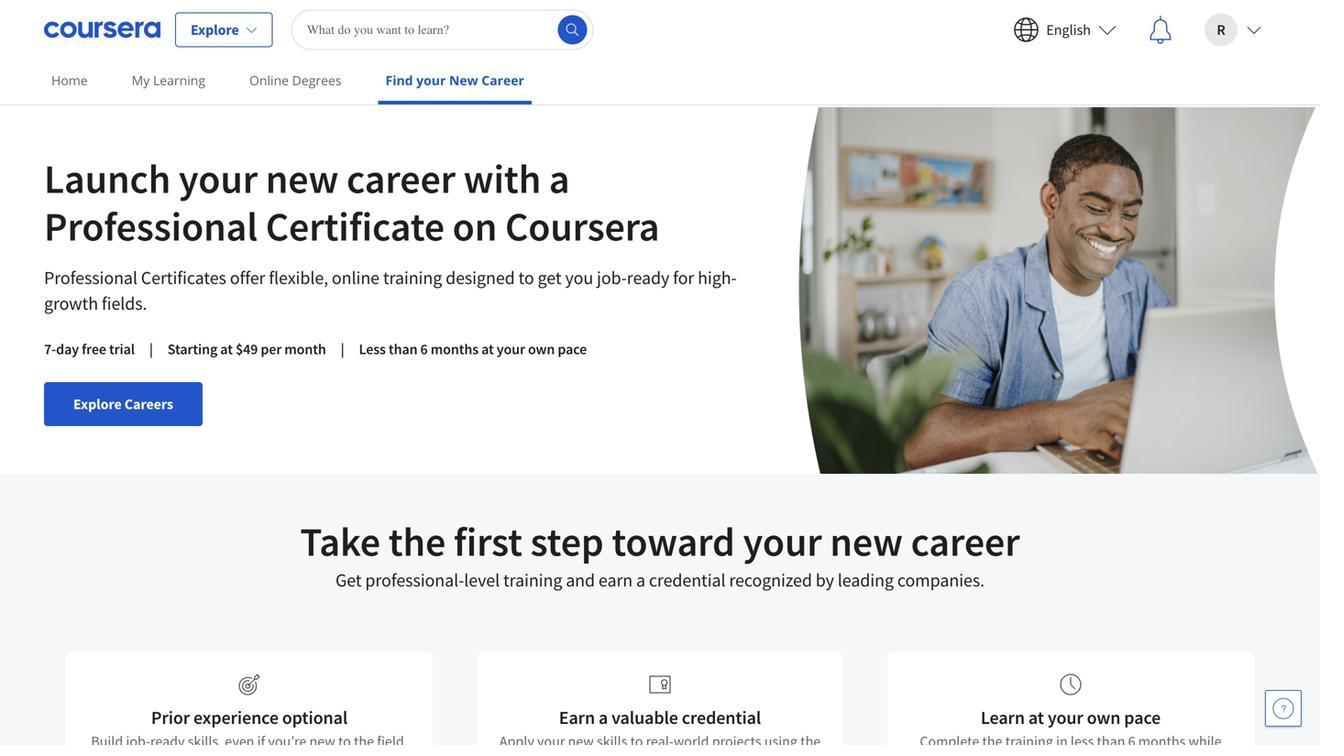 Task type: vqa. For each thing, say whether or not it's contained in the screenshot.
"R" dropdown button
yes



Task type: describe. For each thing, give the bounding box(es) containing it.
learn at your own pace
[[981, 707, 1161, 730]]

2 horizontal spatial at
[[1029, 707, 1045, 730]]

month | less
[[285, 340, 386, 359]]

by
[[816, 569, 835, 592]]

1 horizontal spatial at
[[482, 340, 494, 359]]

certificates
[[141, 266, 226, 289]]

1 horizontal spatial own
[[1087, 707, 1121, 730]]

training inside take the first step toward your new career get professional-level training and earn a credential recognized by leading companies.
[[504, 569, 563, 592]]

free
[[82, 340, 106, 359]]

online degrees
[[249, 72, 342, 89]]

fields.
[[102, 292, 147, 315]]

prior experience optional
[[151, 707, 348, 730]]

degrees
[[292, 72, 342, 89]]

career
[[482, 72, 525, 89]]

help center image
[[1273, 698, 1295, 720]]

professional certificates offer flexible, online training designed to get you job-ready for high- growth fields.
[[44, 266, 737, 315]]

a inside launch your new career with a professional certificate on coursera
[[549, 153, 570, 204]]

prior
[[151, 707, 190, 730]]

flexible,
[[269, 266, 328, 289]]

a inside take the first step toward your new career get professional-level training and earn a credential recognized by leading companies.
[[637, 569, 646, 592]]

training inside "professional certificates offer flexible, online training designed to get you job-ready for high- growth fields."
[[383, 266, 442, 289]]

0 vertical spatial own
[[528, 340, 555, 359]]

find your new career
[[386, 72, 525, 89]]

and
[[566, 569, 595, 592]]

english
[[1047, 21, 1091, 39]]

trial | starting
[[109, 340, 218, 359]]

new
[[449, 72, 478, 89]]

r button
[[1191, 0, 1277, 59]]

your inside take the first step toward your new career get professional-level training and earn a credential recognized by leading companies.
[[743, 516, 822, 567]]

take the first step toward your new career get professional-level training and earn a credential recognized by leading companies.
[[300, 516, 1020, 592]]

designed
[[446, 266, 515, 289]]

coursera
[[505, 201, 660, 252]]

earn a valuable credential
[[559, 707, 761, 730]]

level
[[464, 569, 500, 592]]

toward
[[612, 516, 735, 567]]

explore for explore
[[191, 21, 239, 39]]

explore for explore careers
[[73, 395, 122, 414]]

step
[[531, 516, 604, 567]]

my
[[132, 72, 150, 89]]

earn
[[599, 569, 633, 592]]

your inside launch your new career with a professional certificate on coursera
[[179, 153, 258, 204]]

explore careers
[[73, 395, 173, 414]]

explore careers link
[[44, 382, 203, 427]]

launch your new career with a professional certificate on coursera
[[44, 153, 660, 252]]

the
[[389, 516, 446, 567]]

1 horizontal spatial pace
[[1125, 707, 1161, 730]]

offer
[[230, 266, 265, 289]]

you
[[565, 266, 594, 289]]

2 vertical spatial a
[[599, 707, 608, 730]]

What do you want to learn? text field
[[291, 10, 594, 50]]

high-
[[698, 266, 737, 289]]

find
[[386, 72, 413, 89]]

new inside take the first step toward your new career get professional-level training and earn a credential recognized by leading companies.
[[830, 516, 903, 567]]

careers
[[125, 395, 173, 414]]

certificate
[[266, 201, 445, 252]]

with
[[464, 153, 541, 204]]

credential inside take the first step toward your new career get professional-level training and earn a credential recognized by leading companies.
[[649, 569, 726, 592]]

my learning
[[132, 72, 205, 89]]



Task type: locate. For each thing, give the bounding box(es) containing it.
my learning link
[[124, 60, 213, 101]]

0 horizontal spatial at
[[220, 340, 233, 359]]

r
[[1217, 21, 1226, 39]]

get
[[336, 569, 362, 592]]

than
[[389, 340, 418, 359]]

explore left careers
[[73, 395, 122, 414]]

1 horizontal spatial career
[[911, 516, 1020, 567]]

professional inside "professional certificates offer flexible, online training designed to get you job-ready for high- growth fields."
[[44, 266, 137, 289]]

0 horizontal spatial training
[[383, 266, 442, 289]]

0 vertical spatial explore
[[191, 21, 239, 39]]

training
[[383, 266, 442, 289], [504, 569, 563, 592]]

0 horizontal spatial explore
[[73, 395, 122, 414]]

1 vertical spatial explore
[[73, 395, 122, 414]]

1 vertical spatial career
[[911, 516, 1020, 567]]

optional
[[282, 707, 348, 730]]

0 horizontal spatial new
[[266, 153, 339, 204]]

career
[[347, 153, 456, 204], [911, 516, 1020, 567]]

1 horizontal spatial new
[[830, 516, 903, 567]]

2 horizontal spatial a
[[637, 569, 646, 592]]

credential
[[649, 569, 726, 592], [682, 707, 761, 730]]

recognized
[[730, 569, 813, 592]]

0 horizontal spatial a
[[549, 153, 570, 204]]

english button
[[999, 0, 1132, 59]]

online
[[249, 72, 289, 89]]

0 vertical spatial pace
[[558, 340, 587, 359]]

find your new career link
[[378, 60, 532, 105]]

0 vertical spatial career
[[347, 153, 456, 204]]

earn
[[559, 707, 595, 730]]

0 horizontal spatial career
[[347, 153, 456, 204]]

0 horizontal spatial own
[[528, 340, 555, 359]]

0 vertical spatial training
[[383, 266, 442, 289]]

1 horizontal spatial training
[[504, 569, 563, 592]]

1 vertical spatial professional
[[44, 266, 137, 289]]

None search field
[[291, 10, 594, 50]]

get
[[538, 266, 562, 289]]

experience
[[194, 707, 279, 730]]

0 vertical spatial new
[[266, 153, 339, 204]]

1 professional from the top
[[44, 201, 258, 252]]

at right learn
[[1029, 707, 1045, 730]]

career inside take the first step toward your new career get professional-level training and earn a credential recognized by leading companies.
[[911, 516, 1020, 567]]

professional-
[[365, 569, 464, 592]]

professional up "certificates"
[[44, 201, 258, 252]]

training left and
[[504, 569, 563, 592]]

day
[[56, 340, 79, 359]]

2 professional from the top
[[44, 266, 137, 289]]

credential down toward
[[649, 569, 726, 592]]

0 vertical spatial a
[[549, 153, 570, 204]]

launch
[[44, 153, 171, 204]]

per
[[261, 340, 282, 359]]

home link
[[44, 60, 95, 101]]

at left $49
[[220, 340, 233, 359]]

for
[[673, 266, 695, 289]]

online
[[332, 266, 380, 289]]

professional
[[44, 201, 258, 252], [44, 266, 137, 289]]

1 horizontal spatial explore
[[191, 21, 239, 39]]

explore up the "learning"
[[191, 21, 239, 39]]

professional up growth
[[44, 266, 137, 289]]

job-
[[597, 266, 627, 289]]

take
[[300, 516, 381, 567]]

1 vertical spatial pace
[[1125, 707, 1161, 730]]

leading
[[838, 569, 894, 592]]

companies.
[[898, 569, 985, 592]]

career inside launch your new career with a professional certificate on coursera
[[347, 153, 456, 204]]

credential right valuable in the bottom of the page
[[682, 707, 761, 730]]

coursera image
[[44, 15, 161, 44]]

7-
[[44, 340, 56, 359]]

your
[[417, 72, 446, 89], [179, 153, 258, 204], [497, 340, 525, 359], [743, 516, 822, 567], [1048, 707, 1084, 730]]

1 vertical spatial credential
[[682, 707, 761, 730]]

new
[[266, 153, 339, 204], [830, 516, 903, 567]]

first
[[454, 516, 523, 567]]

0 vertical spatial professional
[[44, 201, 258, 252]]

valuable
[[612, 707, 679, 730]]

training right online
[[383, 266, 442, 289]]

explore inside popup button
[[191, 21, 239, 39]]

new inside launch your new career with a professional certificate on coursera
[[266, 153, 339, 204]]

months
[[431, 340, 479, 359]]

6
[[421, 340, 428, 359]]

explore
[[191, 21, 239, 39], [73, 395, 122, 414]]

to
[[519, 266, 534, 289]]

1 horizontal spatial a
[[599, 707, 608, 730]]

a
[[549, 153, 570, 204], [637, 569, 646, 592], [599, 707, 608, 730]]

learn
[[981, 707, 1025, 730]]

professional inside launch your new career with a professional certificate on coursera
[[44, 201, 258, 252]]

$49
[[236, 340, 258, 359]]

7-day free trial | starting at $49 per month | less than 6 months at your own pace
[[44, 340, 587, 359]]

at
[[220, 340, 233, 359], [482, 340, 494, 359], [1029, 707, 1045, 730]]

online degrees link
[[242, 60, 349, 101]]

1 vertical spatial new
[[830, 516, 903, 567]]

pace
[[558, 340, 587, 359], [1125, 707, 1161, 730]]

1 vertical spatial own
[[1087, 707, 1121, 730]]

0 horizontal spatial pace
[[558, 340, 587, 359]]

1 vertical spatial a
[[637, 569, 646, 592]]

ready
[[627, 266, 670, 289]]

learning
[[153, 72, 205, 89]]

1 vertical spatial training
[[504, 569, 563, 592]]

explore button
[[175, 12, 273, 47]]

growth
[[44, 292, 98, 315]]

home
[[51, 72, 88, 89]]

0 vertical spatial credential
[[649, 569, 726, 592]]

at right months
[[482, 340, 494, 359]]

own
[[528, 340, 555, 359], [1087, 707, 1121, 730]]

on
[[453, 201, 497, 252]]



